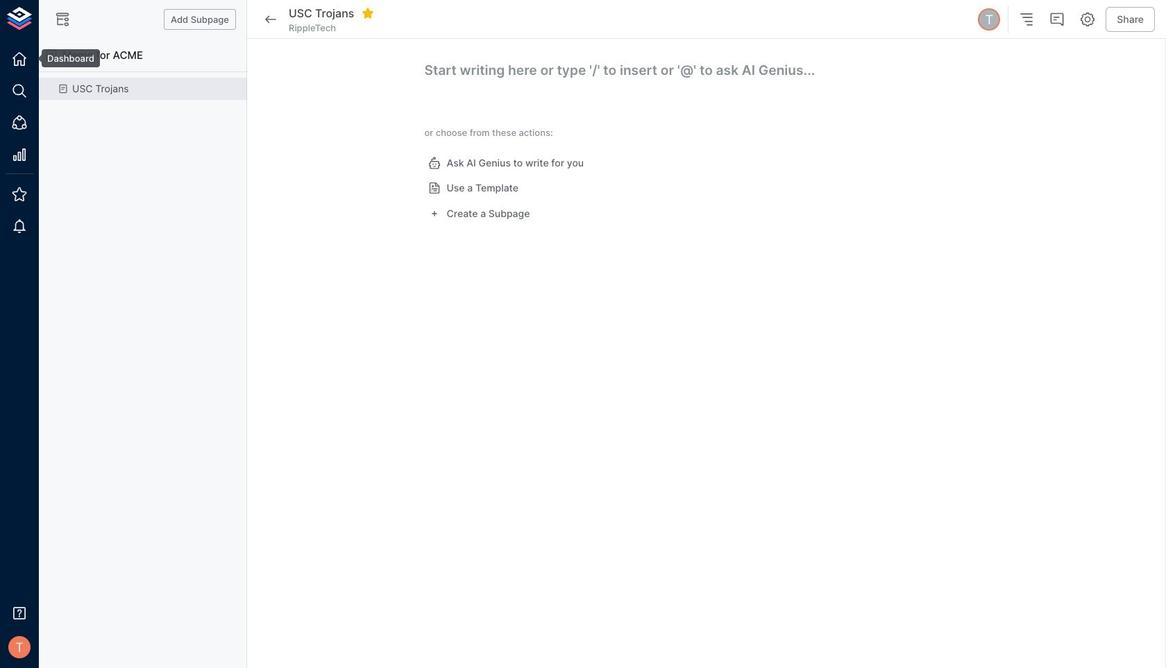Task type: describe. For each thing, give the bounding box(es) containing it.
settings image
[[1080, 11, 1096, 28]]

remove favorite image
[[362, 7, 374, 19]]

go back image
[[262, 11, 279, 28]]

hide wiki image
[[54, 11, 71, 28]]

table of contents image
[[1019, 11, 1035, 28]]



Task type: vqa. For each thing, say whether or not it's contained in the screenshot.
tooltip
yes



Task type: locate. For each thing, give the bounding box(es) containing it.
tooltip
[[32, 49, 100, 67]]

comments image
[[1049, 11, 1066, 28]]



